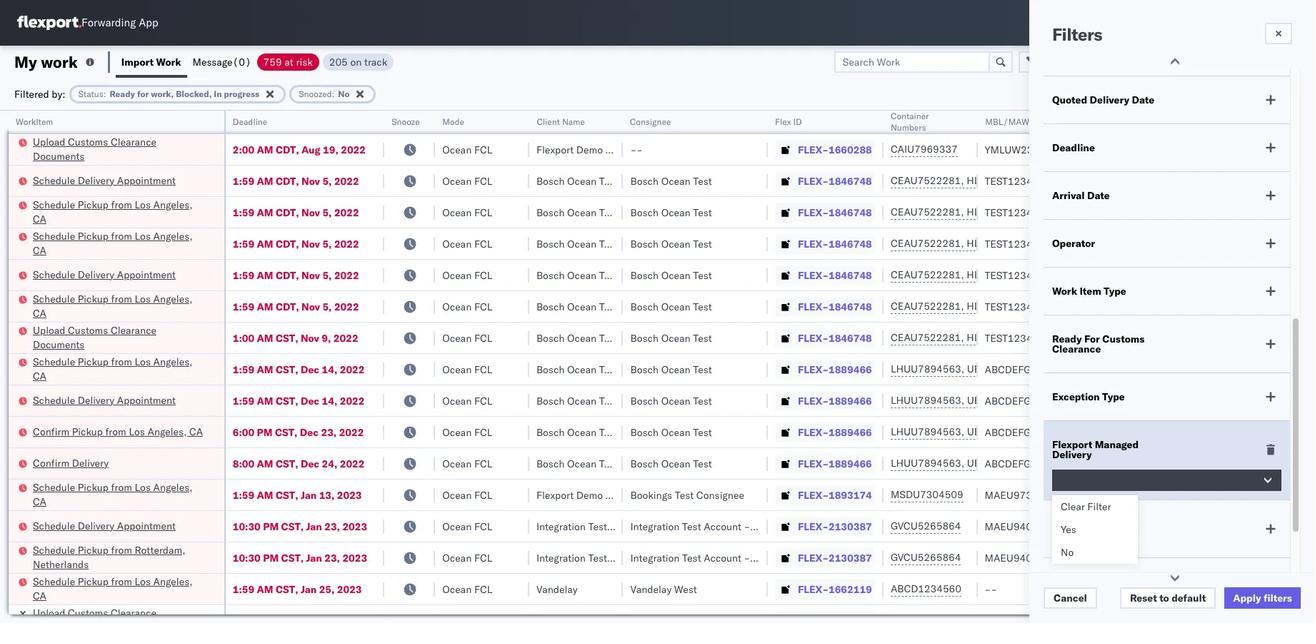 Task type: vqa. For each thing, say whether or not it's contained in the screenshot.
the Core
no



Task type: locate. For each thing, give the bounding box(es) containing it.
am for upload customs clearance documents button corresponding to 1:00 am cst, nov 9, 2022
[[257, 332, 273, 345]]

flex-1662119
[[798, 584, 873, 596]]

ceau7522281, for fifth schedule pickup from los angeles, ca "button" from the bottom of the page
[[891, 237, 965, 250]]

1 vertical spatial upload customs clearance documents
[[33, 324, 157, 351]]

0 vertical spatial no
[[338, 88, 350, 99]]

1:59 am cdt, nov 5, 2022 for first schedule pickup from los angeles, ca "button" from the top
[[233, 206, 359, 219]]

14, down 9,
[[322, 363, 338, 376]]

4 1:59 am cdt, nov 5, 2022 from the top
[[233, 269, 359, 282]]

work left item
[[1053, 285, 1078, 298]]

1 vertical spatial type
[[1103, 391, 1125, 404]]

--
[[631, 143, 643, 156], [985, 584, 998, 596]]

1 1:59 am cdt, nov 5, 2022 from the top
[[233, 175, 359, 188]]

1 vertical spatial operator
[[1053, 237, 1096, 250]]

maeu9408431 up inbond
[[985, 552, 1058, 565]]

quoted delivery date
[[1053, 94, 1155, 106]]

1 schedule pickup from los angeles, ca link from the top
[[33, 198, 206, 226]]

schedule for second schedule delivery appointment link from the top of the page
[[33, 268, 75, 281]]

flex-1889466 button
[[775, 360, 875, 380], [775, 360, 875, 380], [775, 391, 875, 411], [775, 391, 875, 411], [775, 423, 875, 443], [775, 423, 875, 443], [775, 454, 875, 474], [775, 454, 875, 474]]

1 account from the top
[[704, 521, 742, 534]]

1 vertical spatial 10:30
[[233, 552, 261, 565]]

gvcu5265864 down msdu7304509
[[891, 520, 962, 533]]

:
[[103, 88, 106, 99], [332, 88, 335, 99]]

angeles,
[[153, 198, 193, 211], [153, 230, 193, 243], [153, 293, 193, 306], [153, 356, 193, 368], [148, 426, 187, 438], [153, 481, 193, 494], [153, 576, 193, 589]]

flexport inside flexport moving inbond transit
[[1053, 576, 1093, 589]]

2 2130387 from the top
[[829, 552, 873, 565]]

lagerfeld
[[774, 521, 817, 534], [774, 552, 817, 565]]

work item type
[[1053, 285, 1127, 298]]

1 upload customs clearance documents link from the top
[[33, 135, 206, 163]]

2 1:59 am cdt, nov 5, 2022 from the top
[[233, 206, 359, 219]]

1 appointment from the top
[[117, 174, 176, 187]]

am for third schedule pickup from los angeles, ca "button" from the top
[[257, 301, 273, 313]]

1 vertical spatial gvcu5265864
[[891, 552, 962, 565]]

import down filter
[[1095, 518, 1128, 531]]

1 vertical spatial --
[[985, 584, 998, 596]]

bosch ocean test
[[537, 175, 618, 188], [631, 175, 712, 188], [537, 206, 618, 219], [631, 206, 712, 219], [537, 238, 618, 251], [631, 238, 712, 251], [537, 269, 618, 282], [631, 269, 712, 282], [537, 301, 618, 313], [631, 301, 712, 313], [537, 332, 618, 345], [631, 332, 712, 345], [537, 363, 618, 376], [631, 363, 712, 376], [537, 395, 618, 408], [631, 395, 712, 408], [537, 426, 618, 439], [631, 426, 712, 439], [537, 458, 618, 471], [631, 458, 712, 471]]

1 5, from the top
[[323, 175, 332, 188]]

numbers inside container numbers
[[891, 122, 927, 133]]

1 horizontal spatial import
[[1095, 518, 1128, 531]]

5 fcl from the top
[[475, 269, 493, 282]]

numbers down quoted
[[1037, 116, 1073, 127]]

upload for 2:00 am cdt, aug 19, 2022
[[33, 135, 65, 148]]

confirm pickup from los angeles, ca link
[[33, 425, 203, 439]]

4 schedule pickup from los angeles, ca from the top
[[33, 356, 193, 383]]

confirm pickup from los angeles, ca button
[[33, 425, 203, 441]]

0 vertical spatial deadline
[[233, 116, 267, 127]]

track
[[364, 55, 388, 68]]

ocean
[[443, 143, 472, 156], [443, 175, 472, 188], [568, 175, 597, 188], [662, 175, 691, 188], [443, 206, 472, 219], [568, 206, 597, 219], [662, 206, 691, 219], [443, 238, 472, 251], [568, 238, 597, 251], [662, 238, 691, 251], [443, 269, 472, 282], [568, 269, 597, 282], [662, 269, 691, 282], [443, 301, 472, 313], [568, 301, 597, 313], [662, 301, 691, 313], [443, 332, 472, 345], [568, 332, 597, 345], [662, 332, 691, 345], [443, 363, 472, 376], [568, 363, 597, 376], [662, 363, 691, 376], [443, 395, 472, 408], [568, 395, 597, 408], [662, 395, 691, 408], [443, 426, 472, 439], [568, 426, 597, 439], [662, 426, 691, 439], [443, 458, 472, 471], [568, 458, 597, 471], [662, 458, 691, 471], [443, 489, 472, 502], [443, 521, 472, 534], [443, 552, 472, 565], [443, 584, 472, 596]]

1889466
[[829, 363, 873, 376], [829, 395, 873, 408], [829, 426, 873, 439], [829, 458, 873, 471]]

pm for schedule delivery appointment
[[263, 521, 279, 534]]

ca for 3rd schedule pickup from los angeles, ca link from the top
[[33, 307, 46, 320]]

1 confirm from the top
[[33, 426, 69, 438]]

1 horizontal spatial date
[[1132, 94, 1155, 106]]

2023 for second schedule pickup from los angeles, ca "button" from the bottom of the page
[[337, 489, 362, 502]]

resize handle column header for mbl/mawb numbers
[[1142, 111, 1159, 624]]

10:30 for schedule pickup from rotterdam, netherlands
[[233, 552, 261, 565]]

demo for bookings
[[577, 489, 603, 502]]

flex-1662119 button
[[775, 580, 875, 600], [775, 580, 875, 600]]

1 upload customs clearance documents from the top
[[33, 135, 157, 163]]

jan left 13,
[[301, 489, 317, 502]]

0 vertical spatial 1:59 am cst, dec 14, 2022
[[233, 363, 365, 376]]

10:30 pm cst, jan 23, 2023 down the 1:59 am cst, jan 13, 2023 at the left of page
[[233, 521, 367, 534]]

cst, for 1st schedule pickup from los angeles, ca "button" from the bottom
[[276, 584, 298, 596]]

import inside button
[[121, 55, 154, 68]]

import inside flexport import customs
[[1095, 518, 1128, 531]]

clearance
[[111, 135, 157, 148], [111, 324, 157, 337], [1053, 343, 1102, 356], [111, 607, 157, 620]]

pickup for first schedule pickup from los angeles, ca "button" from the top
[[78, 198, 109, 211]]

2 lhuu7894563, uetu5238478 from the top
[[891, 395, 1037, 407]]

12 flex- from the top
[[798, 489, 829, 502]]

cst, up the 1:59 am cst, jan 13, 2023 at the left of page
[[276, 458, 298, 471]]

6 1846748 from the top
[[829, 332, 873, 345]]

1 lhuu7894563, from the top
[[891, 363, 965, 376]]

jan up 25, on the bottom left
[[306, 552, 322, 565]]

1 horizontal spatial numbers
[[1037, 116, 1073, 127]]

reset to default
[[1131, 593, 1207, 605]]

1893174
[[829, 489, 873, 502]]

filtered
[[14, 88, 49, 100]]

1 lagerfeld from the top
[[774, 521, 817, 534]]

0 vertical spatial 10:30
[[233, 521, 261, 534]]

1 vertical spatial integration
[[631, 552, 680, 565]]

5,
[[323, 175, 332, 188], [323, 206, 332, 219], [323, 238, 332, 251], [323, 269, 332, 282], [323, 301, 332, 313]]

msdu7304509
[[891, 489, 964, 502]]

1 horizontal spatial operator
[[1166, 116, 1201, 127]]

1 vertical spatial demo
[[577, 489, 603, 502]]

from for 5th schedule pickup from los angeles, ca link from the bottom of the page
[[111, 230, 132, 243]]

6 schedule pickup from los angeles, ca link from the top
[[33, 575, 206, 604]]

maeu9736123
[[985, 489, 1058, 502]]

1 vertical spatial upload customs clearance documents link
[[33, 323, 206, 352]]

1 1846748 from the top
[[829, 175, 873, 188]]

2023 up the 1:59 am cst, jan 25, 2023
[[343, 552, 367, 565]]

type right item
[[1104, 285, 1127, 298]]

2 1:59 am cst, dec 14, 2022 from the top
[[233, 395, 365, 408]]

numbers inside mbl/mawb numbers button
[[1037, 116, 1073, 127]]

3 ceau7522281, hlxu6269489, hlxu8034992 from the top
[[891, 237, 1113, 250]]

4 flex- from the top
[[798, 238, 829, 251]]

cst, down 1:00 am cst, nov 9, 2022
[[276, 363, 298, 376]]

1 vertical spatial flexport demo consignee
[[537, 489, 654, 502]]

9 schedule from the top
[[33, 520, 75, 533]]

1:59 am cdt, nov 5, 2022 for second schedule delivery appointment button from the top of the page
[[233, 269, 359, 282]]

0 horizontal spatial ready
[[110, 88, 135, 99]]

1 vertical spatial maeu9408431
[[985, 552, 1058, 565]]

0 horizontal spatial vandelay
[[537, 584, 578, 596]]

nov
[[302, 175, 320, 188], [302, 206, 320, 219], [302, 238, 320, 251], [302, 269, 320, 282], [302, 301, 320, 313], [301, 332, 319, 345]]

resize handle column header
[[207, 111, 224, 624], [368, 111, 385, 624], [418, 111, 435, 624], [512, 111, 530, 624], [606, 111, 624, 624], [751, 111, 768, 624], [867, 111, 884, 624], [961, 111, 978, 624], [1142, 111, 1159, 624], [1236, 111, 1253, 624], [1279, 111, 1296, 624]]

schedule delivery appointment button
[[33, 173, 176, 189], [33, 268, 176, 283], [33, 393, 176, 409], [33, 519, 176, 535]]

los for first schedule pickup from los angeles, ca "button" from the top
[[135, 198, 151, 211]]

10 fcl from the top
[[475, 426, 493, 439]]

1:00
[[233, 332, 255, 345]]

schedule for 4th schedule delivery appointment link from the top
[[33, 520, 75, 533]]

work up the status : ready for work, blocked, in progress
[[156, 55, 181, 68]]

5, for 5th schedule pickup from los angeles, ca link from the bottom of the page
[[323, 238, 332, 251]]

15 ocean fcl from the top
[[443, 584, 493, 596]]

1 10:30 pm cst, jan 23, 2023 from the top
[[233, 521, 367, 534]]

cdt, for third schedule pickup from los angeles, ca "button" from the top
[[276, 301, 299, 313]]

flexport inside flexport import customs
[[1053, 518, 1093, 531]]

4 ceau7522281, from the top
[[891, 269, 965, 282]]

0 vertical spatial pm
[[257, 426, 273, 439]]

8 fcl from the top
[[475, 363, 493, 376]]

2 vertical spatial upload customs clearance documents link
[[33, 606, 206, 624]]

pm
[[257, 426, 273, 439], [263, 521, 279, 534], [263, 552, 279, 565]]

2 schedule pickup from los angeles, ca button from the top
[[33, 229, 206, 259]]

0 vertical spatial import
[[121, 55, 154, 68]]

documents
[[33, 150, 85, 163], [33, 338, 85, 351], [33, 621, 85, 624]]

0 horizontal spatial work
[[156, 55, 181, 68]]

2 vertical spatial upload
[[33, 607, 65, 620]]

inbond
[[1053, 586, 1086, 599]]

cst, down the 1:59 am cst, jan 13, 2023 at the left of page
[[281, 521, 304, 534]]

4 hlxu8034992 from the top
[[1043, 269, 1113, 282]]

23, up 25, on the bottom left
[[325, 552, 340, 565]]

0 vertical spatial integration test account - karl lagerfeld
[[631, 521, 817, 534]]

resize handle column header for flex id
[[867, 111, 884, 624]]

vandelay
[[537, 584, 578, 596], [631, 584, 672, 596]]

2 upload customs clearance documents button from the top
[[33, 323, 206, 353]]

6 1:59 from the top
[[233, 363, 255, 376]]

lagerfeld down flex-1893174
[[774, 521, 817, 534]]

2 upload from the top
[[33, 324, 65, 337]]

2 schedule pickup from los angeles, ca from the top
[[33, 230, 193, 257]]

customs inside flexport import customs
[[1053, 528, 1095, 541]]

deadline up 2:00
[[233, 116, 267, 127]]

cst, up 8:00 am cst, dec 24, 2022
[[275, 426, 298, 439]]

lagerfeld up flex-1662119
[[774, 552, 817, 565]]

0 vertical spatial operator
[[1166, 116, 1201, 127]]

schedule pickup from los angeles, ca button
[[33, 198, 206, 228], [33, 229, 206, 259], [33, 292, 206, 322], [33, 355, 206, 385], [33, 481, 206, 511], [33, 575, 206, 605]]

am for second schedule delivery appointment button from the top of the page
[[257, 269, 273, 282]]

6:00
[[233, 426, 255, 439]]

resize handle column header for deadline
[[368, 111, 385, 624]]

flex-2130387 up flex-1662119
[[798, 552, 873, 565]]

bookings
[[631, 489, 673, 502]]

2 vertical spatial pm
[[263, 552, 279, 565]]

-- down consignee button
[[631, 143, 643, 156]]

numbers down container
[[891, 122, 927, 133]]

3 ocean fcl from the top
[[443, 206, 493, 219]]

pickup for second schedule pickup from los angeles, ca "button" from the bottom of the page
[[78, 481, 109, 494]]

0 vertical spatial 10:30 pm cst, jan 23, 2023
[[233, 521, 367, 534]]

1 vertical spatial ready
[[1053, 333, 1082, 346]]

account for schedule pickup from rotterdam, netherlands
[[704, 552, 742, 565]]

3 hlxu8034992 from the top
[[1043, 237, 1113, 250]]

1 horizontal spatial no
[[1061, 547, 1074, 560]]

import up for
[[121, 55, 154, 68]]

5 schedule pickup from los angeles, ca link from the top
[[33, 481, 206, 509]]

5 schedule pickup from los angeles, ca from the top
[[33, 481, 193, 509]]

25,
[[319, 584, 335, 596]]

1 upload from the top
[[33, 135, 65, 148]]

3 appointment from the top
[[117, 394, 176, 407]]

0 vertical spatial lagerfeld
[[774, 521, 817, 534]]

2022
[[341, 143, 366, 156], [334, 175, 359, 188], [334, 206, 359, 219], [334, 238, 359, 251], [334, 269, 359, 282], [334, 301, 359, 313], [334, 332, 358, 345], [340, 363, 365, 376], [340, 395, 365, 408], [339, 426, 364, 439], [340, 458, 365, 471]]

: down 205
[[332, 88, 335, 99]]

0 horizontal spatial import
[[121, 55, 154, 68]]

0 vertical spatial account
[[704, 521, 742, 534]]

2023 for 1st schedule pickup from los angeles, ca "button" from the bottom
[[337, 584, 362, 596]]

2 vertical spatial 23,
[[325, 552, 340, 565]]

0 vertical spatial date
[[1132, 94, 1155, 106]]

mbl/mawb numbers
[[985, 116, 1073, 127]]

snoozed
[[299, 88, 332, 99]]

from inside schedule pickup from rotterdam, netherlands
[[111, 544, 132, 557]]

batch action
[[1235, 55, 1297, 68]]

1 vertical spatial documents
[[33, 338, 85, 351]]

ceau7522281, hlxu6269489, hlxu8034992 for second schedule delivery appointment link from the top of the page
[[891, 269, 1113, 282]]

4 lhuu7894563, uetu5238478 from the top
[[891, 457, 1037, 470]]

nov for 3rd schedule pickup from los angeles, ca link from the top
[[302, 301, 320, 313]]

integration up vandelay west
[[631, 552, 680, 565]]

demo down name
[[577, 143, 603, 156]]

0 vertical spatial 23,
[[321, 426, 337, 439]]

3 1:59 am cdt, nov 5, 2022 from the top
[[233, 238, 359, 251]]

ca for the confirm pickup from los angeles, ca link
[[189, 426, 203, 438]]

appointment for second schedule delivery appointment link from the top of the page
[[117, 268, 176, 281]]

1 vertical spatial 23,
[[325, 521, 340, 534]]

deadline down mbl/mawb numbers button at top
[[1053, 142, 1096, 154]]

integration for schedule delivery appointment
[[631, 521, 680, 534]]

confirm inside the confirm delivery link
[[33, 457, 69, 470]]

confirm delivery link
[[33, 456, 109, 471]]

app
[[139, 16, 158, 30]]

7 schedule from the top
[[33, 394, 75, 407]]

resize handle column header for mode
[[512, 111, 530, 624]]

2 am from the top
[[257, 175, 273, 188]]

0 vertical spatial upload customs clearance documents
[[33, 135, 157, 163]]

2 vertical spatial documents
[[33, 621, 85, 624]]

1 horizontal spatial ready
[[1053, 333, 1082, 346]]

0 vertical spatial upload
[[33, 135, 65, 148]]

0 horizontal spatial no
[[338, 88, 350, 99]]

1 vertical spatial account
[[704, 552, 742, 565]]

lagerfeld for schedule delivery appointment
[[774, 521, 817, 534]]

13,
[[319, 489, 335, 502]]

cst, up the 1:59 am cst, jan 25, 2023
[[281, 552, 304, 565]]

1846748
[[829, 175, 873, 188], [829, 206, 873, 219], [829, 238, 873, 251], [829, 269, 873, 282], [829, 301, 873, 313], [829, 332, 873, 345]]

deadline button
[[226, 114, 371, 128]]

resize handle column header for client name
[[606, 111, 624, 624]]

5 test123456 from the top
[[985, 301, 1046, 313]]

flex-1893174
[[798, 489, 873, 502]]

snooze
[[392, 116, 420, 127]]

1 vertical spatial pm
[[263, 521, 279, 534]]

14, up '6:00 pm cst, dec 23, 2022'
[[322, 395, 338, 408]]

confirm delivery button
[[33, 456, 109, 472]]

confirm for confirm pickup from los angeles, ca
[[33, 426, 69, 438]]

6 resize handle column header from the left
[[751, 111, 768, 624]]

0 vertical spatial upload customs clearance documents link
[[33, 135, 206, 163]]

1 horizontal spatial work
[[1053, 285, 1078, 298]]

10:30 down the 1:59 am cst, jan 13, 2023 at the left of page
[[233, 521, 261, 534]]

2 account from the top
[[704, 552, 742, 565]]

item
[[1080, 285, 1102, 298]]

gvcu5265864
[[891, 520, 962, 533], [891, 552, 962, 565]]

los inside button
[[129, 426, 145, 438]]

2023 right 25, on the bottom left
[[337, 584, 362, 596]]

1 lhuu7894563, uetu5238478 from the top
[[891, 363, 1037, 376]]

pickup for confirm pickup from los angeles, ca button
[[72, 426, 103, 438]]

1 vertical spatial karl
[[753, 552, 772, 565]]

1 vertical spatial 2130387
[[829, 552, 873, 565]]

schedule pickup from los angeles, ca link
[[33, 198, 206, 226], [33, 229, 206, 258], [33, 292, 206, 321], [33, 355, 206, 383], [33, 481, 206, 509], [33, 575, 206, 604]]

2130387 up 1662119
[[829, 552, 873, 565]]

list box
[[1053, 496, 1139, 565]]

at
[[285, 55, 294, 68]]

confirm inside the confirm pickup from los angeles, ca link
[[33, 426, 69, 438]]

0 vertical spatial maeu9408431
[[985, 521, 1058, 534]]

0 horizontal spatial --
[[631, 143, 643, 156]]

759 at risk
[[263, 55, 313, 68]]

integration test account - karl lagerfeld for schedule pickup from rotterdam, netherlands
[[631, 552, 817, 565]]

ready inside ready for customs clearance
[[1053, 333, 1082, 346]]

numbers
[[1037, 116, 1073, 127], [891, 122, 927, 133]]

1 vertical spatial deadline
[[1053, 142, 1096, 154]]

1:59 for 1st schedule pickup from los angeles, ca "button" from the bottom
[[233, 584, 255, 596]]

pm up the 1:59 am cst, jan 25, 2023
[[263, 552, 279, 565]]

2 appointment from the top
[[117, 268, 176, 281]]

ocean fcl
[[443, 143, 493, 156], [443, 175, 493, 188], [443, 206, 493, 219], [443, 238, 493, 251], [443, 269, 493, 282], [443, 301, 493, 313], [443, 332, 493, 345], [443, 363, 493, 376], [443, 395, 493, 408], [443, 426, 493, 439], [443, 458, 493, 471], [443, 489, 493, 502], [443, 521, 493, 534], [443, 552, 493, 565], [443, 584, 493, 596]]

3 documents from the top
[[33, 621, 85, 624]]

2 abcdefg78456546 from the top
[[985, 395, 1081, 408]]

cst, for second schedule pickup from los angeles, ca "button" from the bottom of the page
[[276, 489, 298, 502]]

batch
[[1235, 55, 1263, 68]]

integration test account - karl lagerfeld
[[631, 521, 817, 534], [631, 552, 817, 565]]

pm right 6:00
[[257, 426, 273, 439]]

1 vertical spatial work
[[1053, 285, 1078, 298]]

0 vertical spatial 2130387
[[829, 521, 873, 534]]

13 ocean fcl from the top
[[443, 521, 493, 534]]

apply filters
[[1234, 593, 1293, 605]]

integration test account - karl lagerfeld down bookings test consignee
[[631, 521, 817, 534]]

10:30
[[233, 521, 261, 534], [233, 552, 261, 565]]

ca for 5th schedule pickup from los angeles, ca link
[[33, 496, 46, 509]]

0 vertical spatial upload customs clearance documents button
[[33, 135, 206, 165]]

no right snoozed
[[338, 88, 350, 99]]

2 schedule from the top
[[33, 198, 75, 211]]

cst, up '6:00 pm cst, dec 23, 2022'
[[276, 395, 298, 408]]

10:30 pm cst, jan 23, 2023 up the 1:59 am cst, jan 25, 2023
[[233, 552, 367, 565]]

from for 3rd schedule pickup from los angeles, ca link from the top
[[111, 293, 132, 306]]

0 vertical spatial confirm
[[33, 426, 69, 438]]

cdt, for first schedule pickup from los angeles, ca "button" from the top
[[276, 206, 299, 219]]

2 flex-1846748 from the top
[[798, 206, 873, 219]]

2 ocean fcl from the top
[[443, 175, 493, 188]]

pm down the 1:59 am cst, jan 13, 2023 at the left of page
[[263, 521, 279, 534]]

6 schedule pickup from los angeles, ca from the top
[[33, 576, 193, 603]]

pickup inside schedule pickup from rotterdam, netherlands
[[78, 544, 109, 557]]

1:59 am cdt, nov 5, 2022
[[233, 175, 359, 188], [233, 206, 359, 219], [233, 238, 359, 251], [233, 269, 359, 282], [233, 301, 359, 313]]

upload customs clearance documents link for 2:00 am cdt, aug 19, 2022
[[33, 135, 206, 163]]

1:59 am cst, dec 14, 2022 up '6:00 pm cst, dec 23, 2022'
[[233, 395, 365, 408]]

1 vertical spatial confirm
[[33, 457, 69, 470]]

hlxu8034992
[[1043, 174, 1113, 187], [1043, 206, 1113, 219], [1043, 237, 1113, 250], [1043, 269, 1113, 282], [1043, 300, 1113, 313], [1043, 332, 1113, 344]]

0 vertical spatial --
[[631, 143, 643, 156]]

deadline
[[233, 116, 267, 127], [1053, 142, 1096, 154]]

2 upload customs clearance documents from the top
[[33, 324, 157, 351]]

23, down 13,
[[325, 521, 340, 534]]

upload customs clearance documents for 2:00 am cdt, aug 19, 2022
[[33, 135, 157, 163]]

schedule inside schedule pickup from rotterdam, netherlands
[[33, 544, 75, 557]]

23, up 24,
[[321, 426, 337, 439]]

pickup for fifth schedule pickup from los angeles, ca "button" from the bottom of the page
[[78, 230, 109, 243]]

5 ceau7522281, hlxu6269489, hlxu8034992 from the top
[[891, 300, 1113, 313]]

1 vertical spatial import
[[1095, 518, 1128, 531]]

from for 5th schedule pickup from los angeles, ca link
[[111, 481, 132, 494]]

14 flex- from the top
[[798, 552, 829, 565]]

integration test account - karl lagerfeld up 'west'
[[631, 552, 817, 565]]

type
[[1104, 285, 1127, 298], [1103, 391, 1125, 404]]

maeu9408431 down maeu9736123
[[985, 521, 1058, 534]]

1:59 for fifth schedule pickup from los angeles, ca "button" from the bottom of the page
[[233, 238, 255, 251]]

list box containing clear filter
[[1053, 496, 1139, 565]]

0 vertical spatial work
[[156, 55, 181, 68]]

2023 right 13,
[[337, 489, 362, 502]]

Search Shipments (/) text field
[[1042, 12, 1180, 34]]

jan for schedule pickup from rotterdam, netherlands button
[[306, 552, 322, 565]]

client name button
[[530, 114, 609, 128]]

0 vertical spatial flexport demo consignee
[[537, 143, 654, 156]]

1846748 for 5th schedule pickup from los angeles, ca link from the bottom of the page
[[829, 238, 873, 251]]

14 fcl from the top
[[475, 552, 493, 565]]

ceau7522281, hlxu6269489, hlxu8034992 for 5th schedule pickup from los angeles, ca link from the bottom of the page
[[891, 237, 1113, 250]]

1 vertical spatial 1:59 am cst, dec 14, 2022
[[233, 395, 365, 408]]

deadline inside button
[[233, 116, 267, 127]]

2 schedule delivery appointment button from the top
[[33, 268, 176, 283]]

status : ready for work, blocked, in progress
[[78, 88, 260, 99]]

1846748 for second schedule delivery appointment link from the top of the page
[[829, 269, 873, 282]]

type right exception
[[1103, 391, 1125, 404]]

am
[[257, 143, 273, 156], [257, 175, 273, 188], [257, 206, 273, 219], [257, 238, 273, 251], [257, 269, 273, 282], [257, 301, 273, 313], [257, 332, 273, 345], [257, 363, 273, 376], [257, 395, 273, 408], [257, 458, 273, 471], [257, 489, 273, 502], [257, 584, 273, 596]]

6 cdt, from the top
[[276, 301, 299, 313]]

1 10:30 from the top
[[233, 521, 261, 534]]

3 1:59 from the top
[[233, 238, 255, 251]]

vandelay for vandelay
[[537, 584, 578, 596]]

cst, down 8:00 am cst, dec 24, 2022
[[276, 489, 298, 502]]

angeles, inside button
[[148, 426, 187, 438]]

1 demo from the top
[[577, 143, 603, 156]]

5 1:59 am cdt, nov 5, 2022 from the top
[[233, 301, 359, 313]]

name
[[562, 116, 585, 127]]

2 integration from the top
[[631, 552, 680, 565]]

clear
[[1061, 501, 1085, 514]]

flex-2130387 down flex-1893174
[[798, 521, 873, 534]]

0 vertical spatial 14,
[[322, 363, 338, 376]]

upload customs clearance documents button for 2:00 am cdt, aug 19, 2022
[[33, 135, 206, 165]]

4 1:59 from the top
[[233, 269, 255, 282]]

-
[[631, 143, 637, 156], [637, 143, 643, 156], [744, 521, 751, 534], [744, 552, 751, 565], [985, 584, 991, 596], [991, 584, 998, 596]]

integration down bookings
[[631, 521, 680, 534]]

4 1846748 from the top
[[829, 269, 873, 282]]

2023 down the 1:59 am cst, jan 13, 2023 at the left of page
[[343, 521, 367, 534]]

lhuu7894563,
[[891, 363, 965, 376], [891, 395, 965, 407], [891, 426, 965, 439], [891, 457, 965, 470]]

ceau7522281,
[[891, 174, 965, 187], [891, 206, 965, 219], [891, 237, 965, 250], [891, 269, 965, 282], [891, 300, 965, 313], [891, 332, 965, 344]]

1 vertical spatial no
[[1061, 547, 1074, 560]]

3 ceau7522281, from the top
[[891, 237, 965, 250]]

2 14, from the top
[[322, 395, 338, 408]]

to
[[1160, 593, 1170, 605]]

0 vertical spatial flex-2130387
[[798, 521, 873, 534]]

5, for second schedule delivery appointment link from the top of the page
[[323, 269, 332, 282]]

cst, left 9,
[[276, 332, 298, 345]]

ca inside button
[[189, 426, 203, 438]]

account for schedule delivery appointment
[[704, 521, 742, 534]]

no down yes
[[1061, 547, 1074, 560]]

1 vertical spatial 10:30 pm cst, jan 23, 2023
[[233, 552, 367, 565]]

pickup for 4th schedule pickup from los angeles, ca "button" from the top of the page
[[78, 356, 109, 368]]

demo left bookings
[[577, 489, 603, 502]]

cst, left 25, on the bottom left
[[276, 584, 298, 596]]

0 vertical spatial type
[[1104, 285, 1127, 298]]

2 resize handle column header from the left
[[368, 111, 385, 624]]

-- right abcd1234560
[[985, 584, 998, 596]]

dec
[[301, 363, 320, 376], [301, 395, 320, 408], [300, 426, 319, 439], [301, 458, 320, 471]]

1:59 am cdt, nov 5, 2022 for fifth schedule pickup from los angeles, ca "button" from the bottom of the page
[[233, 238, 359, 251]]

0 vertical spatial demo
[[577, 143, 603, 156]]

: up workitem "button"
[[103, 88, 106, 99]]

flexport demo consignee for -
[[537, 143, 654, 156]]

ymluw236679313
[[985, 143, 1077, 156]]

1 horizontal spatial vandelay
[[631, 584, 672, 596]]

delivery inside flexport managed delivery
[[1053, 449, 1092, 462]]

am for second schedule pickup from los angeles, ca "button" from the bottom of the page
[[257, 489, 273, 502]]

14 ocean fcl from the top
[[443, 552, 493, 565]]

gvcu5265864 up abcd1234560
[[891, 552, 962, 565]]

from for 3rd schedule pickup from los angeles, ca link from the bottom of the page
[[111, 356, 132, 368]]

customs inside ready for customs clearance
[[1103, 333, 1145, 346]]

0 vertical spatial gvcu5265864
[[891, 520, 962, 533]]

am for 2:00 am cdt, aug 19, 2022 upload customs clearance documents button
[[257, 143, 273, 156]]

2 vertical spatial upload customs clearance documents
[[33, 607, 157, 624]]

1 vertical spatial date
[[1088, 189, 1110, 202]]

6 schedule pickup from los angeles, ca button from the top
[[33, 575, 206, 605]]

1:59 am cst, dec 14, 2022 down 1:00 am cst, nov 9, 2022
[[233, 363, 365, 376]]

jan left 25, on the bottom left
[[301, 584, 317, 596]]

1 vertical spatial flex-2130387
[[798, 552, 873, 565]]

0 vertical spatial integration
[[631, 521, 680, 534]]

7 am from the top
[[257, 332, 273, 345]]

6 flex- from the top
[[798, 301, 829, 313]]

client
[[537, 116, 560, 127]]

1 vertical spatial lagerfeld
[[774, 552, 817, 565]]

1 vertical spatial integration test account - karl lagerfeld
[[631, 552, 817, 565]]

11 ocean fcl from the top
[[443, 458, 493, 471]]

1 vertical spatial 14,
[[322, 395, 338, 408]]

upload customs clearance documents link for 1:00 am cst, nov 9, 2022
[[33, 323, 206, 352]]

3 schedule pickup from los angeles, ca from the top
[[33, 293, 193, 320]]

0 vertical spatial karl
[[753, 521, 772, 534]]

1 horizontal spatial :
[[332, 88, 335, 99]]

4 schedule from the top
[[33, 268, 75, 281]]

10:30 up the 1:59 am cst, jan 25, 2023
[[233, 552, 261, 565]]

flex-2130387
[[798, 521, 873, 534], [798, 552, 873, 565]]

account
[[704, 521, 742, 534], [704, 552, 742, 565]]

2130387 down the 1893174
[[829, 521, 873, 534]]

appointment for first schedule delivery appointment link
[[117, 174, 176, 187]]

5 am from the top
[[257, 269, 273, 282]]

work
[[41, 52, 78, 72]]

karl
[[753, 521, 772, 534], [753, 552, 772, 565]]

0 vertical spatial documents
[[33, 150, 85, 163]]

schedule for first schedule delivery appointment link
[[33, 174, 75, 187]]

0 horizontal spatial :
[[103, 88, 106, 99]]

schedule for 5th schedule pickup from los angeles, ca link
[[33, 481, 75, 494]]

2023 for schedule pickup from rotterdam, netherlands button
[[343, 552, 367, 565]]

1 vertical spatial upload
[[33, 324, 65, 337]]

workitem
[[16, 116, 53, 127]]

1 horizontal spatial deadline
[[1053, 142, 1096, 154]]

0 horizontal spatial numbers
[[891, 122, 927, 133]]

4 resize handle column header from the left
[[512, 111, 530, 624]]

5 1846748 from the top
[[829, 301, 873, 313]]

flex-1660288 button
[[775, 140, 875, 160], [775, 140, 875, 160]]

8 am from the top
[[257, 363, 273, 376]]

1 vertical spatial upload customs clearance documents button
[[33, 323, 206, 353]]

los for confirm pickup from los angeles, ca button
[[129, 426, 145, 438]]

0 horizontal spatial deadline
[[233, 116, 267, 127]]

resize handle column header for workitem
[[207, 111, 224, 624]]

0 vertical spatial ready
[[110, 88, 135, 99]]



Task type: describe. For each thing, give the bounding box(es) containing it.
4 1889466 from the top
[[829, 458, 873, 471]]

6 hlxu8034992 from the top
[[1043, 332, 1113, 344]]

forwarding app
[[81, 16, 158, 30]]

schedule pickup from rotterdam, netherlands link
[[33, 544, 206, 572]]

delivery inside button
[[72, 457, 109, 470]]

19,
[[323, 143, 339, 156]]

filtered by:
[[14, 88, 65, 100]]

8 ocean fcl from the top
[[443, 363, 493, 376]]

cst, for 4th schedule pickup from los angeles, ca "button" from the top of the page
[[276, 363, 298, 376]]

3 lhuu7894563, uetu5238478 from the top
[[891, 426, 1037, 439]]

2130387 for schedule pickup from rotterdam, netherlands
[[829, 552, 873, 565]]

upload customs clearance documents button for 1:00 am cst, nov 9, 2022
[[33, 323, 206, 353]]

2 schedule delivery appointment link from the top
[[33, 268, 176, 282]]

dec up '6:00 pm cst, dec 23, 2022'
[[301, 395, 320, 408]]

1:59 for third schedule pickup from los angeles, ca "button" from the top
[[233, 301, 255, 313]]

4 fcl from the top
[[475, 238, 493, 251]]

schedule for 3rd schedule pickup from los angeles, ca link from the bottom of the page
[[33, 356, 75, 368]]

mode
[[443, 116, 465, 127]]

apply
[[1234, 593, 1262, 605]]

cst, for 4th schedule delivery appointment button
[[281, 521, 304, 534]]

schedule for first schedule pickup from los angeles, ca link from the top of the page
[[33, 198, 75, 211]]

quoted
[[1053, 94, 1088, 106]]

id
[[794, 116, 802, 127]]

1 schedule pickup from los angeles, ca button from the top
[[33, 198, 206, 228]]

dec up 8:00 am cst, dec 24, 2022
[[300, 426, 319, 439]]

1:59 for first schedule pickup from los angeles, ca "button" from the top
[[233, 206, 255, 219]]

from for first schedule pickup from los angeles, ca link from the top of the page
[[111, 198, 132, 211]]

flex id
[[775, 116, 802, 127]]

dec down 1:00 am cst, nov 9, 2022
[[301, 363, 320, 376]]

1 schedule delivery appointment button from the top
[[33, 173, 176, 189]]

3 abcdefg78456546 from the top
[[985, 426, 1081, 439]]

filter
[[1088, 501, 1112, 514]]

205 on track
[[329, 55, 388, 68]]

reset
[[1131, 593, 1158, 605]]

resize handle column header for container numbers
[[961, 111, 978, 624]]

numbers for mbl/mawb numbers
[[1037, 116, 1073, 127]]

5 ocean fcl from the top
[[443, 269, 493, 282]]

2 schedule delivery appointment from the top
[[33, 268, 176, 281]]

2 schedule pickup from los angeles, ca link from the top
[[33, 229, 206, 258]]

1 flex- from the top
[[798, 143, 829, 156]]

clearance inside ready for customs clearance
[[1053, 343, 1102, 356]]

risk
[[296, 55, 313, 68]]

ceau7522281, for upload customs clearance documents button corresponding to 1:00 am cst, nov 9, 2022
[[891, 332, 965, 344]]

reset to default button
[[1121, 588, 1217, 610]]

status
[[78, 88, 103, 99]]

work inside import work button
[[156, 55, 181, 68]]

forwarding app link
[[17, 16, 158, 30]]

9 fcl from the top
[[475, 395, 493, 408]]

gvcu5265864 for schedule delivery appointment
[[891, 520, 962, 533]]

9 ocean fcl from the top
[[443, 395, 493, 408]]

3 schedule pickup from los angeles, ca button from the top
[[33, 292, 206, 322]]

schedule pickup from rotterdam, netherlands button
[[33, 544, 206, 574]]

snoozed : no
[[299, 88, 350, 99]]

ca for first schedule pickup from los angeles, ca link from the top of the page
[[33, 213, 46, 225]]

1:00 am cst, nov 9, 2022
[[233, 332, 358, 345]]

4 hlxu6269489, from the top
[[967, 269, 1040, 282]]

aug
[[302, 143, 321, 156]]

6 test123456 from the top
[[985, 332, 1046, 345]]

10 am from the top
[[257, 458, 273, 471]]

3 fcl from the top
[[475, 206, 493, 219]]

5, for first schedule pickup from los angeles, ca link from the top of the page
[[323, 206, 332, 219]]

consignee inside consignee button
[[631, 116, 672, 127]]

yes
[[1061, 524, 1077, 537]]

nov for first schedule pickup from los angeles, ca link from the top of the page
[[302, 206, 320, 219]]

2 test123456 from the top
[[985, 206, 1046, 219]]

1846748 for first schedule pickup from los angeles, ca link from the top of the page
[[829, 206, 873, 219]]

los for 1st schedule pickup from los angeles, ca "button" from the bottom
[[135, 576, 151, 589]]

ceau7522281, hlxu6269489, hlxu8034992 for 3rd schedule pickup from los angeles, ca link from the top
[[891, 300, 1113, 313]]

am for first schedule pickup from los angeles, ca "button" from the top
[[257, 206, 273, 219]]

rotterdam,
[[135, 544, 186, 557]]

filters
[[1053, 24, 1103, 45]]

schedule pickup from rotterdam, netherlands
[[33, 544, 186, 571]]

am for fifth schedule pickup from los angeles, ca "button" from the bottom of the page
[[257, 238, 273, 251]]

os button
[[1266, 6, 1299, 39]]

schedule for schedule pickup from rotterdam, netherlands "link"
[[33, 544, 75, 557]]

am for 1st schedule pickup from los angeles, ca "button" from the bottom
[[257, 584, 273, 596]]

2:00
[[233, 143, 255, 156]]

flexport demo consignee for bookings
[[537, 489, 654, 502]]

0 horizontal spatial date
[[1088, 189, 1110, 202]]

ca for 1st schedule pickup from los angeles, ca link from the bottom of the page
[[33, 590, 46, 603]]

netherlands
[[33, 559, 89, 571]]

transit
[[1089, 586, 1122, 599]]

3 flex-1846748 from the top
[[798, 238, 873, 251]]

import work button
[[116, 46, 187, 78]]

: for snoozed
[[332, 88, 335, 99]]

3 lhuu7894563, from the top
[[891, 426, 965, 439]]

flexport managed delivery
[[1053, 439, 1139, 462]]

1662119
[[829, 584, 873, 596]]

schedule for 5th schedule pickup from los angeles, ca link from the bottom of the page
[[33, 230, 75, 243]]

1 horizontal spatial --
[[985, 584, 998, 596]]

container numbers
[[891, 111, 929, 133]]

upload for 1:00 am cst, nov 9, 2022
[[33, 324, 65, 337]]

8:00 am cst, dec 24, 2022
[[233, 458, 365, 471]]

11 flex- from the top
[[798, 458, 829, 471]]

6 fcl from the top
[[475, 301, 493, 313]]

flexport inside flexport managed delivery
[[1053, 439, 1093, 452]]

1 hlxu6269489, from the top
[[967, 174, 1040, 187]]

6 hlxu6269489, from the top
[[967, 332, 1040, 344]]

1 uetu5238478 from the top
[[968, 363, 1037, 376]]

13 flex- from the top
[[798, 521, 829, 534]]

numbers for container numbers
[[891, 122, 927, 133]]

pickup for 1st schedule pickup from los angeles, ca "button" from the bottom
[[78, 576, 109, 589]]

work,
[[151, 88, 174, 99]]

1 14, from the top
[[322, 363, 338, 376]]

my
[[14, 52, 37, 72]]

4 schedule pickup from los angeles, ca button from the top
[[33, 355, 206, 385]]

documents for 1:00
[[33, 338, 85, 351]]

flexport. image
[[17, 16, 81, 30]]

1 1:59 am cst, dec 14, 2022 from the top
[[233, 363, 365, 376]]

5 schedule pickup from los angeles, ca button from the top
[[33, 481, 206, 511]]

3 upload from the top
[[33, 607, 65, 620]]

progress
[[224, 88, 260, 99]]

filters
[[1264, 593, 1293, 605]]

arrival date
[[1053, 189, 1110, 202]]

2 fcl from the top
[[475, 175, 493, 188]]

7 flex- from the top
[[798, 332, 829, 345]]

15 flex- from the top
[[798, 584, 829, 596]]

5 hlxu8034992 from the top
[[1043, 300, 1113, 313]]

8:00
[[233, 458, 255, 471]]

3 test123456 from the top
[[985, 238, 1046, 251]]

1 schedule delivery appointment link from the top
[[33, 173, 176, 188]]

cst, for upload customs clearance documents button corresponding to 1:00 am cst, nov 9, 2022
[[276, 332, 298, 345]]

west
[[675, 584, 697, 596]]

1 ceau7522281, hlxu6269489, hlxu8034992 from the top
[[891, 174, 1113, 187]]

2 hlxu8034992 from the top
[[1043, 206, 1113, 219]]

from for 1st schedule pickup from los angeles, ca link from the bottom of the page
[[111, 576, 132, 589]]

2 cdt, from the top
[[276, 175, 299, 188]]

confirm delivery
[[33, 457, 109, 470]]

6 ceau7522281, hlxu6269489, hlxu8034992 from the top
[[891, 332, 1113, 344]]

15 fcl from the top
[[475, 584, 493, 596]]

3 schedule delivery appointment link from the top
[[33, 393, 176, 408]]

1 schedule pickup from los angeles, ca from the top
[[33, 198, 193, 225]]

am for 4th schedule pickup from los angeles, ca "button" from the top of the page
[[257, 363, 273, 376]]

pm for schedule pickup from rotterdam, netherlands
[[263, 552, 279, 565]]

my work
[[14, 52, 78, 72]]

for
[[1085, 333, 1101, 346]]

10 flex- from the top
[[798, 426, 829, 439]]

clear filter
[[1061, 501, 1112, 514]]

caiu7969337
[[891, 143, 958, 156]]

nov for second schedule delivery appointment link from the top of the page
[[302, 269, 320, 282]]

default
[[1172, 593, 1207, 605]]

schedule for 1st schedule pickup from los angeles, ca link from the bottom of the page
[[33, 576, 75, 589]]

flex-2130387 for schedule pickup from rotterdam, netherlands
[[798, 552, 873, 565]]

from for the confirm pickup from los angeles, ca link
[[105, 426, 126, 438]]

2130387 for schedule delivery appointment
[[829, 521, 873, 534]]

3 schedule pickup from los angeles, ca link from the top
[[33, 292, 206, 321]]

1 schedule delivery appointment from the top
[[33, 174, 176, 187]]

mbl/mawb
[[985, 116, 1035, 127]]

los for fifth schedule pickup from los angeles, ca "button" from the bottom of the page
[[135, 230, 151, 243]]

documents for 2:00
[[33, 150, 85, 163]]

1 ceau7522281, from the top
[[891, 174, 965, 187]]

ready for customs clearance
[[1053, 333, 1145, 356]]

cdt, for second schedule delivery appointment button from the top of the page
[[276, 269, 299, 282]]

5 hlxu6269489, from the top
[[967, 300, 1040, 313]]

5, for 3rd schedule pickup from los angeles, ca link from the top
[[323, 301, 332, 313]]

2 flex-1889466 from the top
[[798, 395, 873, 408]]

24,
[[322, 458, 338, 471]]

lagerfeld for schedule pickup from rotterdam, netherlands
[[774, 552, 817, 565]]

cancel button
[[1044, 588, 1098, 610]]

schedule for 3rd schedule pickup from los angeles, ca link from the top
[[33, 293, 75, 306]]

10:30 pm cst, jan 23, 2023 for schedule delivery appointment
[[233, 521, 367, 534]]

3 hlxu6269489, from the top
[[967, 237, 1040, 250]]

3 flex-1889466 from the top
[[798, 426, 873, 439]]

pm for confirm pickup from los angeles, ca
[[257, 426, 273, 439]]

6 ocean fcl from the top
[[443, 301, 493, 313]]

message
[[193, 55, 233, 68]]

cdt, for fifth schedule pickup from los angeles, ca "button" from the bottom of the page
[[276, 238, 299, 251]]

exception type
[[1053, 391, 1125, 404]]

managed
[[1095, 439, 1139, 452]]

Search Work text field
[[835, 51, 990, 73]]

6:00 pm cst, dec 23, 2022
[[233, 426, 364, 439]]

flexport import customs
[[1053, 518, 1128, 541]]

1:59 am cst, jan 25, 2023
[[233, 584, 362, 596]]

4 abcdefg78456546 from the top
[[985, 458, 1081, 471]]

container numbers button
[[884, 108, 964, 134]]

0 horizontal spatial operator
[[1053, 237, 1096, 250]]

3 schedule delivery appointment button from the top
[[33, 393, 176, 409]]

flexport moving inbond transit
[[1053, 576, 1130, 599]]

ceau7522281, for first schedule pickup from los angeles, ca "button" from the top
[[891, 206, 965, 219]]

los for third schedule pickup from los angeles, ca "button" from the top
[[135, 293, 151, 306]]

3 uetu5238478 from the top
[[968, 426, 1037, 439]]

1 test123456 from the top
[[985, 175, 1046, 188]]

3 1889466 from the top
[[829, 426, 873, 439]]

consignee button
[[624, 114, 754, 128]]

flex
[[775, 116, 791, 127]]

8 flex- from the top
[[798, 363, 829, 376]]

5 flex- from the top
[[798, 269, 829, 282]]

ceau7522281, hlxu6269489, hlxu8034992 for first schedule pickup from los angeles, ca link from the top of the page
[[891, 206, 1113, 219]]

exception
[[1053, 391, 1100, 404]]

jan down 13,
[[306, 521, 322, 534]]

4 uetu5238478 from the top
[[968, 457, 1037, 470]]

12 fcl from the top
[[475, 489, 493, 502]]

4 flex-1889466 from the top
[[798, 458, 873, 471]]

2:00 am cdt, aug 19, 2022
[[233, 143, 366, 156]]

container
[[891, 111, 929, 122]]

cst, for confirm pickup from los angeles, ca button
[[275, 426, 298, 439]]

message (0)
[[193, 55, 251, 68]]

1 fcl from the top
[[475, 143, 493, 156]]

actions
[[1262, 116, 1291, 127]]

(0)
[[233, 55, 251, 68]]

4 test123456 from the top
[[985, 269, 1046, 282]]

3 flex- from the top
[[798, 206, 829, 219]]

: for status
[[103, 88, 106, 99]]

9,
[[322, 332, 331, 345]]

on
[[351, 55, 362, 68]]

karl for schedule delivery appointment
[[753, 521, 772, 534]]

7 1:59 from the top
[[233, 395, 255, 408]]

1 flex-1889466 from the top
[[798, 363, 873, 376]]

nov for 5th schedule pickup from los angeles, ca link from the bottom of the page
[[302, 238, 320, 251]]

dec left 24,
[[301, 458, 320, 471]]

ca for 3rd schedule pickup from los angeles, ca link from the bottom of the page
[[33, 370, 46, 383]]

abcd1234560
[[891, 583, 962, 596]]

2 1889466 from the top
[[829, 395, 873, 408]]

apply filters button
[[1225, 588, 1301, 610]]

blocked,
[[176, 88, 212, 99]]

flex-1660288
[[798, 143, 873, 156]]

4 flex-1846748 from the top
[[798, 269, 873, 282]]

1 abcdefg78456546 from the top
[[985, 363, 1081, 376]]

moving
[[1095, 576, 1130, 589]]

vandelay for vandelay west
[[631, 584, 672, 596]]

jan for 1st schedule pickup from los angeles, ca "button" from the bottom
[[301, 584, 317, 596]]

10:30 pm cst, jan 23, 2023 for schedule pickup from rotterdam, netherlands
[[233, 552, 367, 565]]

os
[[1275, 17, 1289, 28]]

mbl/mawb numbers button
[[978, 114, 1145, 128]]

23, for rotterdam,
[[325, 552, 340, 565]]

9 am from the top
[[257, 395, 273, 408]]

9 flex- from the top
[[798, 395, 829, 408]]

los for 4th schedule pickup from los angeles, ca "button" from the top of the page
[[135, 356, 151, 368]]

schedule for third schedule delivery appointment link from the top of the page
[[33, 394, 75, 407]]

1:59 am cdt, nov 5, 2022 for third schedule pickup from los angeles, ca "button" from the top
[[233, 301, 359, 313]]

1 1:59 from the top
[[233, 175, 255, 188]]

import work
[[121, 55, 181, 68]]

confirm for confirm delivery
[[33, 457, 69, 470]]



